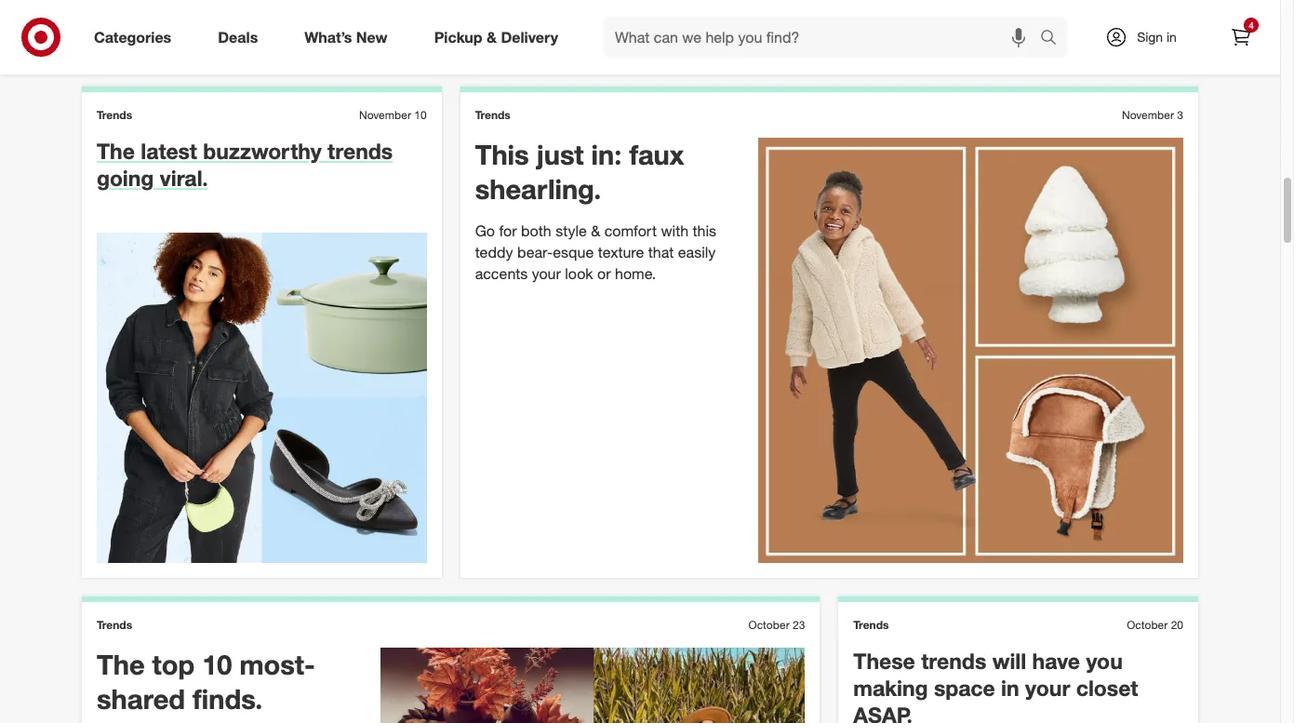 Task type: vqa. For each thing, say whether or not it's contained in the screenshot.
November for November 10
yes



Task type: describe. For each thing, give the bounding box(es) containing it.
just
[[537, 138, 584, 172]]

categories link
[[78, 17, 195, 58]]

closet
[[1077, 675, 1139, 701]]

bear-
[[518, 243, 553, 261]]

texture
[[598, 243, 644, 261]]

or
[[598, 264, 611, 283]]

sign in link
[[1090, 17, 1206, 58]]

20
[[1172, 618, 1184, 632]]

space
[[935, 675, 996, 701]]

the top 10 most- shared finds.
[[97, 648, 315, 715]]

get in on the gingerbread trend. image
[[854, 0, 1184, 53]]

trends inside "these trends will have you making space in your closet asap."
[[922, 648, 987, 674]]

these
[[854, 648, 916, 674]]

& inside go for both style & comfort with this teddy bear-esque texture that easily accents your look or home.
[[591, 221, 601, 240]]

going
[[97, 165, 154, 191]]

1 horizontal spatial in
[[1167, 29, 1177, 45]]

with
[[661, 221, 689, 240]]

categories
[[94, 28, 171, 46]]

the top 10 most-shared finds. image
[[380, 648, 806, 723]]

pickup & delivery link
[[419, 17, 582, 58]]

the for the latest buzzworthy trends going viral.
[[97, 138, 135, 164]]

viral.
[[160, 165, 208, 191]]

look
[[565, 264, 594, 283]]

making
[[854, 675, 929, 701]]

in:
[[592, 138, 622, 172]]

this just in: faux shearling.
[[475, 138, 684, 205]]

4 link
[[1221, 17, 1262, 58]]

your inside "these trends will have you making space in your closet asap."
[[1026, 675, 1071, 701]]

have
[[1033, 648, 1081, 674]]

what's
[[305, 28, 352, 46]]

november for november 10
[[359, 108, 411, 122]]

these trends will have you making space in your closet asap.
[[854, 648, 1139, 723]]

what's new link
[[289, 17, 411, 58]]

will
[[993, 648, 1027, 674]]

search button
[[1032, 17, 1077, 61]]

home.
[[615, 264, 656, 283]]

october for october 23
[[749, 618, 790, 632]]

this
[[693, 221, 717, 240]]

trends for october 20
[[854, 618, 889, 632]]

faux
[[630, 138, 684, 172]]

buzzworthy
[[203, 138, 322, 164]]

november 10
[[359, 108, 427, 122]]

easily
[[678, 243, 716, 261]]

new
[[356, 28, 388, 46]]

october 23
[[749, 618, 806, 632]]



Task type: locate. For each thing, give the bounding box(es) containing it.
the for the top 10 most- shared finds.
[[97, 648, 145, 682]]

october 20
[[1127, 618, 1184, 632]]

your down have
[[1026, 675, 1071, 701]]

1 vertical spatial 10
[[202, 648, 232, 682]]

your down bear-
[[532, 264, 561, 283]]

november for november 3
[[1123, 108, 1175, 122]]

style
[[556, 221, 587, 240]]

comfort
[[605, 221, 657, 240]]

in inside "these trends will have you making space in your closet asap."
[[1002, 675, 1020, 701]]

trends down november 10 at left top
[[328, 138, 393, 164]]

teddy
[[475, 243, 513, 261]]

4
[[1249, 20, 1255, 31]]

the up shared
[[97, 648, 145, 682]]

&
[[487, 28, 497, 46], [591, 221, 601, 240]]

most-
[[240, 648, 315, 682]]

the up going at left
[[97, 138, 135, 164]]

this
[[475, 138, 529, 172]]

both
[[521, 221, 552, 240]]

latest
[[141, 138, 197, 164]]

1 the from the top
[[97, 138, 135, 164]]

shearling.
[[475, 172, 602, 205]]

pickup & delivery
[[434, 28, 559, 46]]

sign in
[[1138, 29, 1177, 45]]

1 horizontal spatial your
[[1026, 675, 1071, 701]]

1 october from the left
[[749, 618, 790, 632]]

deals
[[218, 28, 258, 46]]

trends up 'this'
[[475, 108, 511, 122]]

0 horizontal spatial &
[[487, 28, 497, 46]]

in
[[1167, 29, 1177, 45], [1002, 675, 1020, 701]]

trends inside the latest buzzworthy trends going viral.
[[328, 138, 393, 164]]

asap.
[[854, 702, 913, 723]]

the inside the latest buzzworthy trends going viral.
[[97, 138, 135, 164]]

october
[[749, 618, 790, 632], [1127, 618, 1169, 632]]

in right sign
[[1167, 29, 1177, 45]]

0 horizontal spatial october
[[749, 618, 790, 632]]

top
[[152, 648, 195, 682]]

the latest buzzworthy trends going viral.
[[97, 138, 393, 191]]

shared
[[97, 682, 185, 715]]

november left 3
[[1123, 108, 1175, 122]]

& right "style"
[[591, 221, 601, 240]]

pickup
[[434, 28, 483, 46]]

october left 23
[[749, 618, 790, 632]]

2 the from the top
[[97, 648, 145, 682]]

the
[[97, 138, 135, 164], [97, 648, 145, 682]]

trends up going at left
[[97, 108, 132, 122]]

2 november from the left
[[1123, 108, 1175, 122]]

1 horizontal spatial october
[[1127, 618, 1169, 632]]

3
[[1178, 108, 1184, 122]]

go
[[475, 221, 495, 240]]

october for october 20
[[1127, 618, 1169, 632]]

0 vertical spatial in
[[1167, 29, 1177, 45]]

trends for november 10
[[97, 108, 132, 122]]

deals link
[[202, 17, 281, 58]]

23
[[793, 618, 806, 632]]

search
[[1032, 29, 1077, 48]]

1 vertical spatial in
[[1002, 675, 1020, 701]]

your inside go for both style & comfort with this teddy bear-esque texture that easily accents your look or home.
[[532, 264, 561, 283]]

1 november from the left
[[359, 108, 411, 122]]

1 horizontal spatial &
[[591, 221, 601, 240]]

the latest buzzworthy trends going viral. image
[[97, 233, 427, 563]]

delivery
[[501, 28, 559, 46]]

trends up shared
[[97, 618, 132, 632]]

0 vertical spatial &
[[487, 28, 497, 46]]

0 vertical spatial trends
[[328, 138, 393, 164]]

this just in: faux shearling. image
[[759, 138, 1184, 563]]

What can we help you find? suggestions appear below search field
[[604, 17, 1045, 58]]

1 horizontal spatial 10
[[415, 108, 427, 122]]

you
[[1087, 648, 1123, 674]]

what's new
[[305, 28, 388, 46]]

your
[[532, 264, 561, 283], [1026, 675, 1071, 701]]

0 horizontal spatial november
[[359, 108, 411, 122]]

october left 20
[[1127, 618, 1169, 632]]

0 horizontal spatial in
[[1002, 675, 1020, 701]]

esque
[[553, 243, 594, 261]]

sign
[[1138, 29, 1164, 45]]

0 horizontal spatial trends
[[328, 138, 393, 164]]

november down the new
[[359, 108, 411, 122]]

trends
[[328, 138, 393, 164], [922, 648, 987, 674]]

10 inside the top 10 most- shared finds.
[[202, 648, 232, 682]]

trends
[[97, 108, 132, 122], [475, 108, 511, 122], [97, 618, 132, 632], [854, 618, 889, 632]]

trends for october 23
[[97, 618, 132, 632]]

1 horizontal spatial november
[[1123, 108, 1175, 122]]

that
[[649, 243, 674, 261]]

for
[[499, 221, 517, 240]]

1 vertical spatial your
[[1026, 675, 1071, 701]]

now trending: a perfectly pink christmas. image
[[380, 0, 806, 53]]

0 vertical spatial your
[[532, 264, 561, 283]]

& right pickup
[[487, 28, 497, 46]]

& inside pickup & delivery "link"
[[487, 28, 497, 46]]

accents
[[475, 264, 528, 283]]

trends up space
[[922, 648, 987, 674]]

november
[[359, 108, 411, 122], [1123, 108, 1175, 122]]

0 horizontal spatial 10
[[202, 648, 232, 682]]

finds.
[[193, 682, 263, 715]]

0 vertical spatial the
[[97, 138, 135, 164]]

2 october from the left
[[1127, 618, 1169, 632]]

trends up these
[[854, 618, 889, 632]]

in down will
[[1002, 675, 1020, 701]]

1 vertical spatial trends
[[922, 648, 987, 674]]

1 horizontal spatial trends
[[922, 648, 987, 674]]

november 3
[[1123, 108, 1184, 122]]

0 vertical spatial 10
[[415, 108, 427, 122]]

1 vertical spatial &
[[591, 221, 601, 240]]

the inside the top 10 most- shared finds.
[[97, 648, 145, 682]]

1 vertical spatial the
[[97, 648, 145, 682]]

10
[[415, 108, 427, 122], [202, 648, 232, 682]]

trends for november 3
[[475, 108, 511, 122]]

0 horizontal spatial your
[[532, 264, 561, 283]]

go for both style & comfort with this teddy bear-esque texture that easily accents your look or home.
[[475, 221, 717, 283]]



